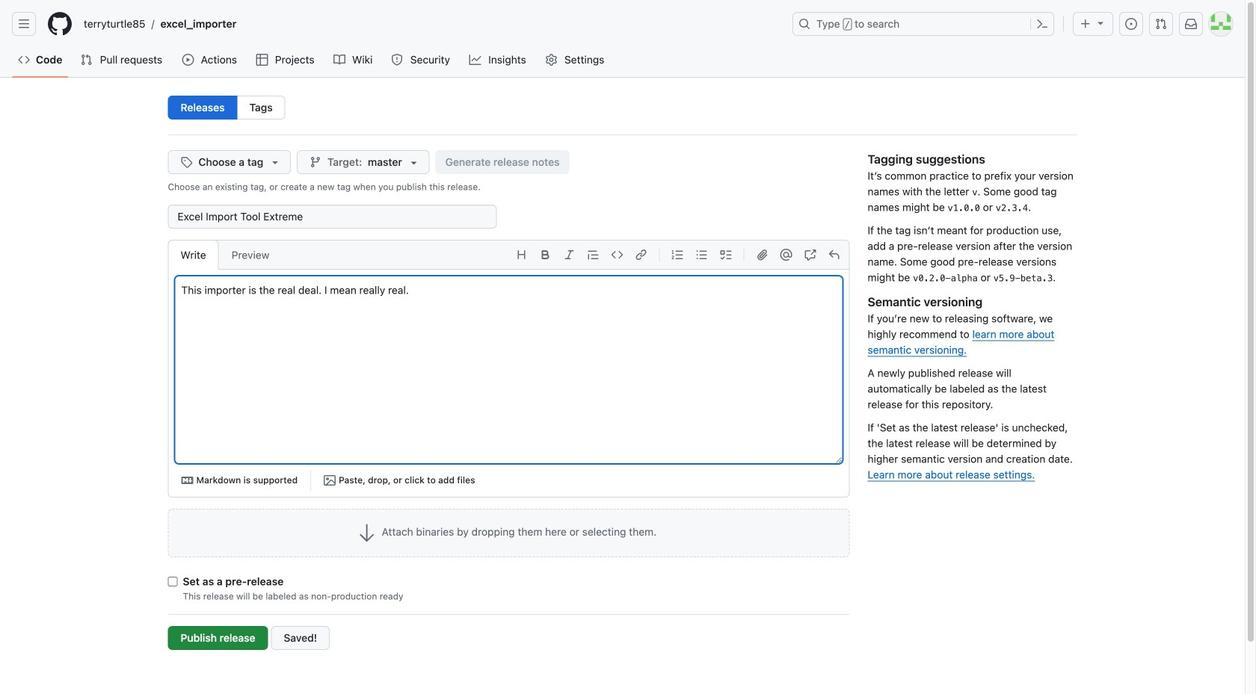 Task type: describe. For each thing, give the bounding box(es) containing it.
shield image
[[391, 54, 403, 66]]

homepage image
[[48, 12, 72, 36]]

1 horizontal spatial triangle down image
[[1095, 17, 1107, 29]]

git pull request image
[[1156, 18, 1168, 30]]

1 vertical spatial status
[[284, 632, 317, 645]]

issue opened image
[[1126, 18, 1138, 30]]

book image
[[334, 54, 346, 66]]

graph image
[[469, 54, 481, 66]]

git pull request image
[[80, 54, 92, 66]]

image image
[[324, 475, 336, 487]]

notifications image
[[1186, 18, 1198, 30]]



Task type: locate. For each thing, give the bounding box(es) containing it.
triangle down image
[[1095, 17, 1107, 29], [269, 156, 281, 168]]

list
[[78, 12, 784, 36]]

0 vertical spatial status
[[168, 180, 850, 194]]

add a comment tab list
[[168, 240, 282, 270]]

  text field
[[175, 277, 843, 464]]

play image
[[182, 54, 194, 66]]

triangle down image left git branch icon
[[269, 156, 281, 168]]

gear image
[[546, 54, 558, 66]]

0 horizontal spatial triangle down image
[[269, 156, 281, 168]]

status
[[168, 180, 850, 194], [284, 632, 317, 645]]

code image
[[18, 54, 30, 66]]

0 vertical spatial triangle down image
[[1095, 17, 1107, 29]]

git branch image
[[310, 156, 322, 168]]

Enter release title text field
[[168, 205, 497, 229]]

plus image
[[1080, 18, 1092, 30]]

None checkbox
[[168, 577, 178, 587]]

triangle down image right the plus image
[[1095, 17, 1107, 29]]

markdown image
[[181, 475, 193, 487]]

table image
[[256, 54, 268, 66]]

1 vertical spatial triangle down image
[[269, 156, 281, 168]]

command palette image
[[1037, 18, 1049, 30]]

footer
[[0, 651, 1245, 695]]

tag image
[[181, 156, 193, 168]]

tab panel
[[169, 276, 849, 497]]



Task type: vqa. For each thing, say whether or not it's contained in the screenshot.
Compare all plans
no



